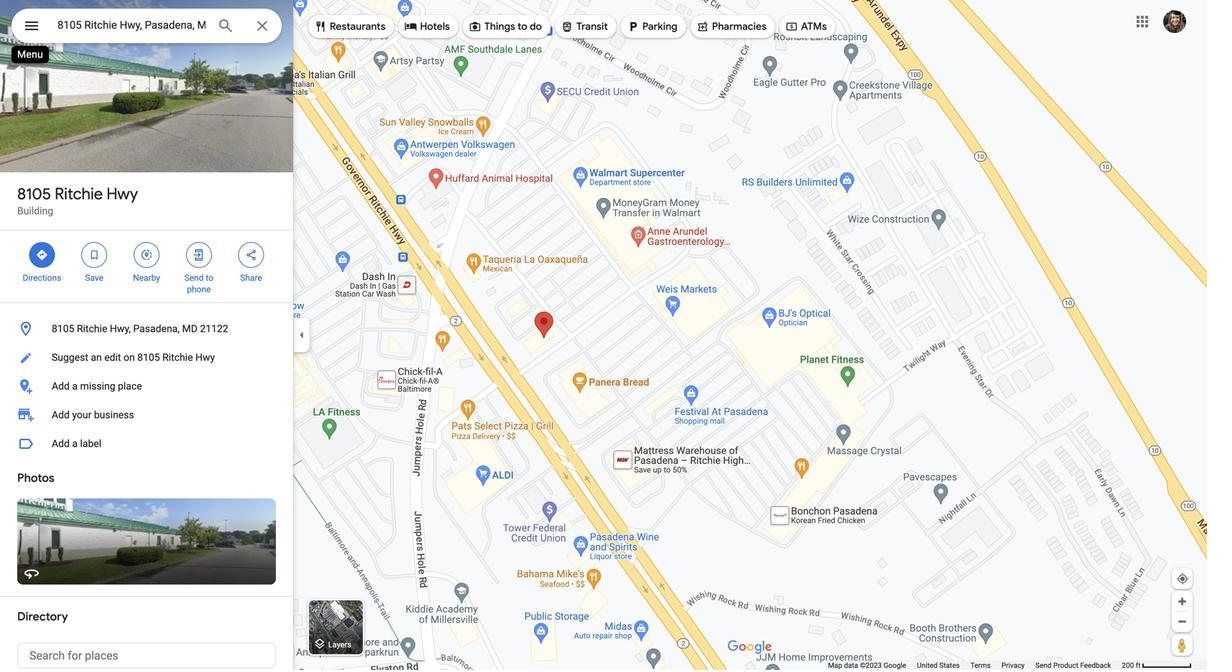 Task type: locate. For each thing, give the bounding box(es) containing it.
save
[[85, 273, 103, 283]]

footer inside google maps 'element'
[[828, 661, 1122, 670]]

0 vertical spatial add
[[52, 380, 70, 392]]

1 vertical spatial add
[[52, 409, 70, 421]]

0 vertical spatial send
[[184, 273, 204, 283]]

2 vertical spatial add
[[52, 438, 70, 450]]

ritchie left hwy,
[[77, 323, 107, 335]]

None field
[[57, 17, 206, 34]]

0 vertical spatial to
[[518, 20, 527, 33]]

1 horizontal spatial hwy
[[195, 352, 215, 364]]


[[88, 247, 101, 263]]

things
[[484, 20, 515, 33]]

1 horizontal spatial 8105
[[52, 323, 74, 335]]

8105 up 'suggest'
[[52, 323, 74, 335]]

2 a from the top
[[72, 438, 78, 450]]

add your business
[[52, 409, 134, 421]]

atms
[[801, 20, 827, 33]]

1 horizontal spatial send
[[1036, 661, 1052, 670]]

1 a from the top
[[72, 380, 78, 392]]

8105 inside the 8105 ritchie hwy building
[[17, 184, 51, 204]]

hwy
[[107, 184, 138, 204], [195, 352, 215, 364]]

a for label
[[72, 438, 78, 450]]

1 vertical spatial send
[[1036, 661, 1052, 670]]

send product feedback button
[[1036, 661, 1111, 670]]

actions for 8105 ritchie hwy region
[[0, 231, 293, 303]]

0 vertical spatial hwy
[[107, 184, 138, 204]]

footer containing map data ©2023 google
[[828, 661, 1122, 670]]

1 horizontal spatial to
[[518, 20, 527, 33]]

send up phone
[[184, 273, 204, 283]]

add left label
[[52, 438, 70, 450]]

0 horizontal spatial send
[[184, 273, 204, 283]]

add for add a missing place
[[52, 380, 70, 392]]

edit
[[104, 352, 121, 364]]

ritchie down md
[[162, 352, 193, 364]]

suggest an edit on 8105 ritchie hwy button
[[0, 343, 293, 372]]

None text field
[[17, 643, 276, 669]]

0 vertical spatial ritchie
[[55, 184, 103, 204]]

to up phone
[[206, 273, 213, 283]]

add a label
[[52, 438, 101, 450]]

8105 up building
[[17, 184, 51, 204]]

google maps element
[[0, 0, 1207, 670]]

0 horizontal spatial hwy
[[107, 184, 138, 204]]

send left product
[[1036, 661, 1052, 670]]

2 vertical spatial ritchie
[[162, 352, 193, 364]]

1 vertical spatial 8105
[[52, 323, 74, 335]]

 restaurants
[[314, 19, 386, 34]]

to inside send to phone
[[206, 273, 213, 283]]

0 vertical spatial a
[[72, 380, 78, 392]]

ritchie inside the 8105 ritchie hwy building
[[55, 184, 103, 204]]

3 add from the top
[[52, 438, 70, 450]]

add inside "add a label" button
[[52, 438, 70, 450]]

from your device image
[[1176, 573, 1189, 586]]

send for send to phone
[[184, 273, 204, 283]]

add down 'suggest'
[[52, 380, 70, 392]]


[[35, 247, 48, 263]]

add left your
[[52, 409, 70, 421]]

ritchie inside "button"
[[162, 352, 193, 364]]

to inside  things to do
[[518, 20, 527, 33]]

a inside button
[[72, 438, 78, 450]]

21122
[[200, 323, 228, 335]]

zoom out image
[[1177, 617, 1188, 627]]


[[627, 19, 640, 34]]

a left label
[[72, 438, 78, 450]]

2 horizontal spatial 8105
[[137, 352, 160, 364]]

footer
[[828, 661, 1122, 670]]

show street view coverage image
[[1172, 634, 1193, 656]]

1 vertical spatial ritchie
[[77, 323, 107, 335]]

200
[[1122, 661, 1134, 670]]

add your business link
[[0, 401, 293, 430]]

8105 inside button
[[52, 323, 74, 335]]

directory
[[17, 610, 68, 624]]

0 vertical spatial 8105
[[17, 184, 51, 204]]

ritchie
[[55, 184, 103, 204], [77, 323, 107, 335], [162, 352, 193, 364]]

united states button
[[917, 661, 960, 670]]

a inside "button"
[[72, 380, 78, 392]]

to
[[518, 20, 527, 33], [206, 273, 213, 283]]

share
[[240, 273, 262, 283]]

ritchie up 
[[55, 184, 103, 204]]

2 vertical spatial 8105
[[137, 352, 160, 364]]

send inside send to phone
[[184, 273, 204, 283]]

1 vertical spatial hwy
[[195, 352, 215, 364]]

md
[[182, 323, 198, 335]]

restaurants
[[330, 20, 386, 33]]

8105 right on
[[137, 352, 160, 364]]

none field inside 8105 ritchie hwy, pasadena, md 21122 field
[[57, 17, 206, 34]]

0 horizontal spatial to
[[206, 273, 213, 283]]

feedback
[[1080, 661, 1111, 670]]

google
[[884, 661, 906, 670]]

a
[[72, 380, 78, 392], [72, 438, 78, 450]]

1 vertical spatial a
[[72, 438, 78, 450]]

add inside add your business link
[[52, 409, 70, 421]]


[[314, 19, 327, 34]]

2 add from the top
[[52, 409, 70, 421]]

a for missing
[[72, 380, 78, 392]]


[[404, 19, 417, 34]]

8105
[[17, 184, 51, 204], [52, 323, 74, 335], [137, 352, 160, 364]]

 button
[[11, 9, 52, 46]]

an
[[91, 352, 102, 364]]

a left missing
[[72, 380, 78, 392]]

send inside send product feedback button
[[1036, 661, 1052, 670]]

add for add a label
[[52, 438, 70, 450]]

terms button
[[971, 661, 991, 670]]

transit
[[576, 20, 608, 33]]

business
[[94, 409, 134, 421]]

product
[[1053, 661, 1079, 670]]

to left do
[[518, 20, 527, 33]]

1 add from the top
[[52, 380, 70, 392]]

phone
[[187, 285, 211, 295]]

 search field
[[11, 9, 282, 46]]

 parking
[[627, 19, 678, 34]]

add
[[52, 380, 70, 392], [52, 409, 70, 421], [52, 438, 70, 450]]

add inside add a missing place "button"
[[52, 380, 70, 392]]

ritchie inside button
[[77, 323, 107, 335]]

add a label button
[[0, 430, 293, 458]]

terms
[[971, 661, 991, 670]]

0 horizontal spatial 8105
[[17, 184, 51, 204]]

do
[[530, 20, 542, 33]]

send
[[184, 273, 204, 283], [1036, 661, 1052, 670]]

1 vertical spatial to
[[206, 273, 213, 283]]

8105 inside "button"
[[137, 352, 160, 364]]

on
[[124, 352, 135, 364]]



Task type: describe. For each thing, give the bounding box(es) containing it.
8105 ritchie hwy, pasadena, md 21122
[[52, 323, 228, 335]]


[[140, 247, 153, 263]]

200 ft button
[[1122, 661, 1192, 670]]

pharmacies
[[712, 20, 767, 33]]

8105 ritchie hwy main content
[[0, 0, 293, 670]]


[[696, 19, 709, 34]]

hwy inside "button"
[[195, 352, 215, 364]]

add a missing place button
[[0, 372, 293, 401]]

©2023
[[860, 661, 882, 670]]

ritchie for hwy,
[[77, 323, 107, 335]]

privacy button
[[1002, 661, 1025, 670]]

send to phone
[[184, 273, 213, 295]]

layers
[[328, 640, 351, 649]]

send product feedback
[[1036, 661, 1111, 670]]

8105 ritchie hwy, pasadena, md 21122 button
[[0, 315, 293, 343]]

suggest
[[52, 352, 88, 364]]

collapse side panel image
[[294, 327, 310, 343]]

add a missing place
[[52, 380, 142, 392]]

hwy,
[[110, 323, 131, 335]]

parking
[[642, 20, 678, 33]]


[[23, 15, 40, 36]]

suggest an edit on 8105 ritchie hwy
[[52, 352, 215, 364]]

building
[[17, 205, 53, 217]]

add for add your business
[[52, 409, 70, 421]]

directions
[[23, 273, 61, 283]]

ritchie for hwy
[[55, 184, 103, 204]]

map data ©2023 google
[[828, 661, 906, 670]]

united states
[[917, 661, 960, 670]]

label
[[80, 438, 101, 450]]

 transit
[[561, 19, 608, 34]]


[[192, 247, 205, 263]]


[[245, 247, 258, 263]]

missing
[[80, 380, 115, 392]]

send for send product feedback
[[1036, 661, 1052, 670]]

200 ft
[[1122, 661, 1141, 670]]

photos
[[17, 471, 54, 486]]

united
[[917, 661, 938, 670]]

zoom in image
[[1177, 596, 1188, 607]]

your
[[72, 409, 92, 421]]

ft
[[1136, 661, 1141, 670]]

 atms
[[785, 19, 827, 34]]

privacy
[[1002, 661, 1025, 670]]

pasadena,
[[133, 323, 180, 335]]

place
[[118, 380, 142, 392]]

 pharmacies
[[696, 19, 767, 34]]

states
[[939, 661, 960, 670]]

map
[[828, 661, 842, 670]]

none text field inside the 8105 ritchie hwy main content
[[17, 643, 276, 669]]


[[785, 19, 798, 34]]

8105 for hwy,
[[52, 323, 74, 335]]

google account: giulia masi  
(giulia.masi@adept.ai) image
[[1163, 10, 1186, 33]]

 hotels
[[404, 19, 450, 34]]


[[469, 19, 482, 34]]

 things to do
[[469, 19, 542, 34]]


[[561, 19, 574, 34]]

nearby
[[133, 273, 160, 283]]

8105 for hwy
[[17, 184, 51, 204]]

8105 ritchie hwy building
[[17, 184, 138, 217]]

hotels
[[420, 20, 450, 33]]

hwy inside the 8105 ritchie hwy building
[[107, 184, 138, 204]]

data
[[844, 661, 858, 670]]

8105 Ritchie Hwy, Pasadena, MD 21122 field
[[11, 9, 282, 43]]



Task type: vqa. For each thing, say whether or not it's contained in the screenshot.


